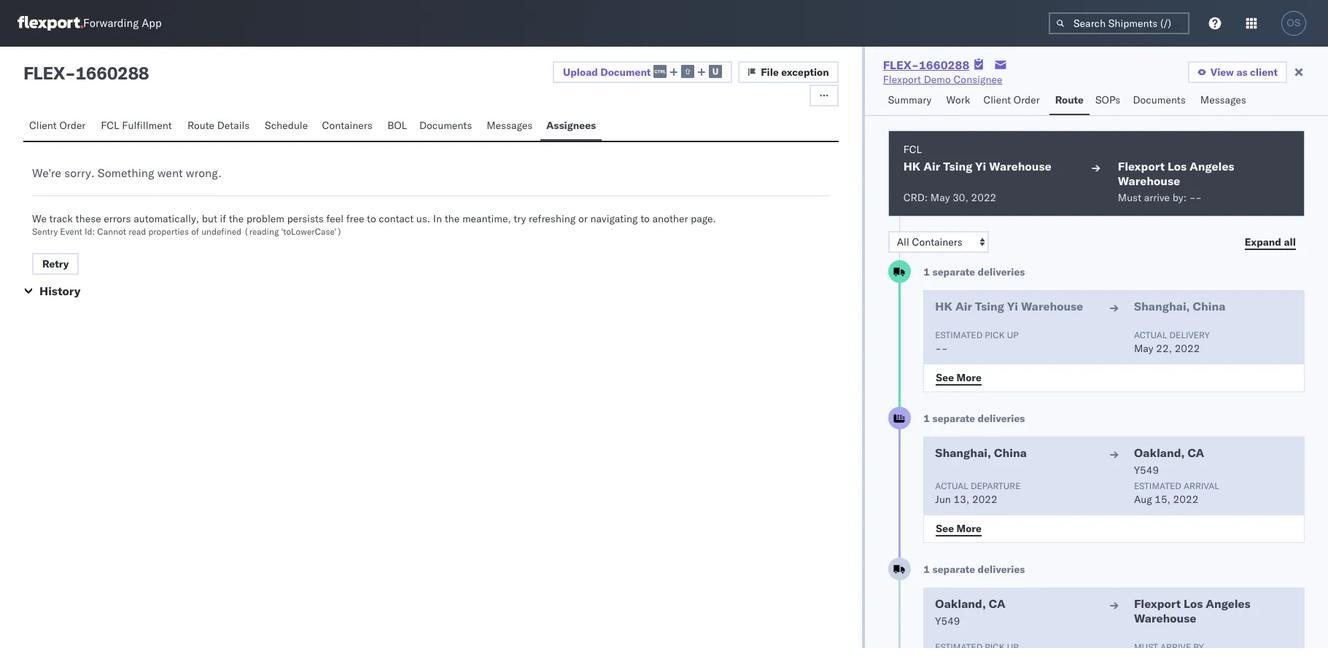 Task type: describe. For each thing, give the bounding box(es) containing it.
1 horizontal spatial oakland, ca y549
[[1134, 446, 1204, 477]]

1 horizontal spatial hk
[[935, 299, 952, 314]]

os button
[[1277, 7, 1311, 40]]

forwarding app
[[83, 16, 162, 30]]

but
[[202, 212, 217, 225]]

retry button
[[32, 253, 79, 275]]

estimated for 15,
[[1134, 481, 1181, 492]]

route details button
[[182, 112, 259, 141]]

assignees
[[546, 119, 596, 132]]

refreshing
[[529, 212, 576, 225]]

work
[[946, 93, 970, 106]]

flex-1660288 link
[[883, 58, 969, 72]]

0 vertical spatial los
[[1168, 159, 1187, 174]]

actual departure jun 13, 2022
[[935, 481, 1021, 506]]

contact
[[379, 212, 414, 225]]

0 horizontal spatial tsing
[[943, 159, 972, 174]]

meantime,
[[462, 212, 511, 225]]

sentry
[[32, 226, 58, 237]]

1 horizontal spatial messages button
[[1194, 87, 1254, 115]]

0 vertical spatial flexport
[[883, 73, 921, 86]]

0 vertical spatial order
[[1014, 93, 1040, 106]]

flexport demo consignee link
[[883, 72, 1002, 87]]

sops button
[[1090, 87, 1127, 115]]

free
[[346, 212, 364, 225]]

flexport demo consignee
[[883, 73, 1002, 86]]

1 separate deliveries for air
[[924, 265, 1025, 279]]

0 vertical spatial shanghai, china
[[1134, 299, 1226, 314]]

history button
[[39, 284, 80, 298]]

3 deliveries from the top
[[978, 563, 1025, 576]]

persists
[[287, 212, 324, 225]]

1 vertical spatial los
[[1184, 597, 1203, 611]]

flex-1660288
[[883, 58, 969, 72]]

0 vertical spatial air
[[923, 159, 940, 174]]

0 vertical spatial client
[[983, 93, 1011, 106]]

all
[[1284, 235, 1296, 248]]

we're sorry. something went wrong.
[[32, 166, 222, 180]]

1 horizontal spatial client order button
[[978, 87, 1049, 115]]

app
[[142, 16, 162, 30]]

3 1 from the top
[[924, 563, 930, 576]]

bol
[[387, 119, 407, 132]]

up
[[1007, 330, 1019, 341]]

containers
[[322, 119, 373, 132]]

1 horizontal spatial 1660288
[[919, 58, 969, 72]]

these
[[76, 212, 101, 225]]

1 vertical spatial hk air tsing yi warehouse
[[935, 299, 1083, 314]]

1 vertical spatial oakland,
[[935, 597, 986, 611]]

delivery
[[1169, 330, 1210, 341]]

navigating
[[590, 212, 638, 225]]

separate for hk
[[932, 265, 975, 279]]

route button
[[1049, 87, 1090, 115]]

route details
[[187, 119, 250, 132]]

read
[[128, 226, 146, 237]]

file
[[761, 66, 779, 79]]

arrival
[[1184, 481, 1219, 492]]

1 horizontal spatial tsing
[[975, 299, 1004, 314]]

as
[[1236, 66, 1247, 79]]

expand all button
[[1236, 231, 1305, 253]]

cannot
[[97, 226, 126, 237]]

must arrive by: --
[[1118, 191, 1202, 204]]

1 vertical spatial flexport
[[1118, 159, 1165, 174]]

upload
[[563, 65, 598, 78]]

file exception
[[761, 66, 829, 79]]

feel
[[326, 212, 343, 225]]

problem
[[246, 212, 284, 225]]

flex - 1660288
[[23, 62, 149, 84]]

0 horizontal spatial y549
[[935, 615, 960, 628]]

pick
[[985, 330, 1005, 341]]

document
[[600, 65, 651, 78]]

1 vertical spatial order
[[59, 119, 86, 132]]

summary button
[[882, 87, 940, 115]]

view as client
[[1210, 66, 1278, 79]]

1 to from the left
[[367, 212, 376, 225]]

0 vertical spatial shanghai,
[[1134, 299, 1190, 314]]

deliveries for china
[[978, 412, 1025, 425]]

automatically,
[[134, 212, 199, 225]]

containers button
[[316, 112, 382, 141]]

went
[[157, 166, 183, 180]]

id:
[[85, 226, 95, 237]]

something
[[98, 166, 154, 180]]

estimated pick up --
[[935, 330, 1019, 355]]

or
[[578, 212, 588, 225]]

expand
[[1245, 235, 1281, 248]]

Search Shipments (/) text field
[[1049, 12, 1189, 34]]

1 horizontal spatial yi
[[1007, 299, 1018, 314]]

1 horizontal spatial documents button
[[1127, 87, 1194, 115]]

page.
[[691, 212, 716, 225]]

we
[[32, 212, 47, 225]]

upload document
[[563, 65, 651, 78]]

sorry.
[[64, 166, 95, 180]]

upload document button
[[553, 61, 732, 83]]

actual for jun
[[935, 481, 968, 492]]

1 vertical spatial air
[[955, 299, 972, 314]]

in
[[433, 212, 442, 225]]

undefined
[[201, 226, 241, 237]]

0 vertical spatial oakland,
[[1134, 446, 1185, 460]]

fcl fulfillment button
[[95, 112, 182, 141]]

0 vertical spatial ca
[[1188, 446, 1204, 460]]

more for china
[[956, 522, 981, 535]]

fcl fulfillment
[[101, 119, 172, 132]]

fcl for fcl fulfillment
[[101, 119, 119, 132]]

1 separate deliveries for china
[[924, 412, 1025, 425]]

forwarding
[[83, 16, 139, 30]]

properties
[[148, 226, 189, 237]]

see more button for hk
[[927, 367, 990, 389]]

departure
[[971, 481, 1021, 492]]

crd:
[[903, 191, 928, 204]]

2 to from the left
[[640, 212, 650, 225]]

schedule button
[[259, 112, 316, 141]]

consignee
[[953, 73, 1002, 86]]

schedule
[[265, 119, 308, 132]]

forwarding app link
[[18, 16, 162, 31]]

wrong.
[[186, 166, 222, 180]]

if
[[220, 212, 226, 225]]

flexport. image
[[18, 16, 83, 31]]

we track these errors automatically, but if the problem persists feel free to contact us. in the meantime, try refreshing or navigating to another page. sentry event id: cannot read properties of undefined (reading 'tolowercase')
[[32, 212, 716, 237]]

must
[[1118, 191, 1141, 204]]

history
[[39, 284, 80, 298]]

jun
[[935, 493, 951, 506]]

0 horizontal spatial documents button
[[413, 112, 481, 141]]



Task type: locate. For each thing, give the bounding box(es) containing it.
estimated inside "estimated pick up --"
[[935, 330, 983, 341]]

1 horizontal spatial may
[[1134, 342, 1153, 355]]

messages down view
[[1200, 93, 1246, 106]]

1 horizontal spatial fcl
[[903, 143, 922, 156]]

summary
[[888, 93, 932, 106]]

actual delivery may 22, 2022
[[1134, 330, 1210, 355]]

1 vertical spatial china
[[994, 446, 1027, 460]]

0 horizontal spatial the
[[229, 212, 244, 225]]

0 horizontal spatial yi
[[975, 159, 986, 174]]

estimated for -
[[935, 330, 983, 341]]

1 see more from the top
[[936, 371, 981, 384]]

2 vertical spatial deliveries
[[978, 563, 1025, 576]]

documents button right bol
[[413, 112, 481, 141]]

1 vertical spatial 1
[[924, 412, 930, 425]]

shanghai, up actual departure jun 13, 2022
[[935, 446, 991, 460]]

bol button
[[382, 112, 413, 141]]

flexport
[[883, 73, 921, 86], [1118, 159, 1165, 174], [1134, 597, 1181, 611]]

actual up 22,
[[1134, 330, 1167, 341]]

2 the from the left
[[445, 212, 460, 225]]

0 horizontal spatial shanghai, china
[[935, 446, 1027, 460]]

more for air
[[956, 371, 981, 384]]

1 separate deliveries up pick
[[924, 265, 1025, 279]]

we're
[[32, 166, 61, 180]]

crd: may 30, 2022
[[903, 191, 996, 204]]

0 vertical spatial 1 separate deliveries
[[924, 265, 1025, 279]]

0 vertical spatial documents
[[1133, 93, 1186, 106]]

order
[[1014, 93, 1040, 106], [59, 119, 86, 132]]

estimated left pick
[[935, 330, 983, 341]]

0 horizontal spatial messages button
[[481, 112, 540, 141]]

to
[[367, 212, 376, 225], [640, 212, 650, 225]]

1 for hk air tsing yi warehouse
[[924, 265, 930, 279]]

1 vertical spatial yi
[[1007, 299, 1018, 314]]

warehouse
[[989, 159, 1051, 174], [1118, 174, 1180, 188], [1021, 299, 1083, 314], [1134, 611, 1196, 626]]

1 horizontal spatial order
[[1014, 93, 1040, 106]]

yi up up at bottom right
[[1007, 299, 1018, 314]]

0 horizontal spatial route
[[187, 119, 214, 132]]

order up sorry.
[[59, 119, 86, 132]]

1 see from the top
[[936, 371, 954, 384]]

documents button right sops
[[1127, 87, 1194, 115]]

2022 inside actual delivery may 22, 2022
[[1175, 342, 1200, 355]]

oakland, ca y549
[[1134, 446, 1204, 477], [935, 597, 1005, 628]]

see
[[936, 371, 954, 384], [936, 522, 954, 535]]

try
[[514, 212, 526, 225]]

hk air tsing yi warehouse up 30,
[[903, 159, 1051, 174]]

1 horizontal spatial the
[[445, 212, 460, 225]]

shanghai,
[[1134, 299, 1190, 314], [935, 446, 991, 460]]

see for shanghai,
[[936, 522, 954, 535]]

more down "estimated pick up --"
[[956, 371, 981, 384]]

messages for right messages button
[[1200, 93, 1246, 106]]

1 horizontal spatial client
[[983, 93, 1011, 106]]

0 vertical spatial hk
[[903, 159, 921, 174]]

os
[[1287, 18, 1301, 28]]

retry
[[42, 257, 69, 271]]

hk up crd:
[[903, 159, 921, 174]]

to left another
[[640, 212, 650, 225]]

1 separate deliveries up the departure
[[924, 412, 1025, 425]]

shanghai, china
[[1134, 299, 1226, 314], [935, 446, 1027, 460]]

see more for hk
[[936, 371, 981, 384]]

see more button for shanghai,
[[927, 518, 990, 540]]

2022 inside actual departure jun 13, 2022
[[972, 493, 997, 506]]

messages for messages button to the left
[[487, 119, 533, 132]]

yi up crd: may 30, 2022
[[975, 159, 986, 174]]

client order up we're on the top of the page
[[29, 119, 86, 132]]

1 vertical spatial may
[[1134, 342, 1153, 355]]

2022 inside estimated arrival aug 15, 2022
[[1173, 493, 1198, 506]]

deliveries
[[978, 265, 1025, 279], [978, 412, 1025, 425], [978, 563, 1025, 576]]

1 horizontal spatial ca
[[1188, 446, 1204, 460]]

see for hk
[[936, 371, 954, 384]]

0 vertical spatial fcl
[[101, 119, 119, 132]]

0 vertical spatial route
[[1055, 93, 1084, 106]]

0 vertical spatial estimated
[[935, 330, 983, 341]]

route left sops
[[1055, 93, 1084, 106]]

flex
[[23, 62, 65, 84]]

documents right bol button
[[419, 119, 472, 132]]

the
[[229, 212, 244, 225], [445, 212, 460, 225]]

1 vertical spatial tsing
[[975, 299, 1004, 314]]

air up "estimated pick up --"
[[955, 299, 972, 314]]

2022 down the departure
[[972, 493, 997, 506]]

2 see from the top
[[936, 522, 954, 535]]

oakland,
[[1134, 446, 1185, 460], [935, 597, 986, 611]]

0 vertical spatial see more button
[[927, 367, 990, 389]]

0 vertical spatial angeles
[[1190, 159, 1234, 174]]

2 vertical spatial flexport
[[1134, 597, 1181, 611]]

1 vertical spatial messages
[[487, 119, 533, 132]]

0 horizontal spatial actual
[[935, 481, 968, 492]]

fulfillment
[[122, 119, 172, 132]]

see more for shanghai,
[[936, 522, 981, 535]]

actual
[[1134, 330, 1167, 341], [935, 481, 968, 492]]

china up delivery at the bottom
[[1193, 299, 1226, 314]]

-
[[65, 62, 75, 84], [1189, 191, 1196, 204], [1196, 191, 1202, 204], [935, 342, 942, 355], [942, 342, 948, 355]]

2 separate from the top
[[932, 412, 975, 425]]

client order button up we're on the top of the page
[[23, 112, 95, 141]]

client
[[1250, 66, 1278, 79]]

0 horizontal spatial hk
[[903, 159, 921, 174]]

shanghai, china up the departure
[[935, 446, 1027, 460]]

2022 for jun 13, 2022
[[972, 493, 997, 506]]

to right free
[[367, 212, 376, 225]]

1 vertical spatial client order
[[29, 119, 86, 132]]

may left 30,
[[930, 191, 950, 204]]

2 1 separate deliveries from the top
[[924, 412, 1025, 425]]

route left details
[[187, 119, 214, 132]]

actual inside actual departure jun 13, 2022
[[935, 481, 968, 492]]

china up the departure
[[994, 446, 1027, 460]]

flexport los angeles warehouse
[[1118, 159, 1234, 188], [1134, 597, 1250, 626]]

1 vertical spatial shanghai,
[[935, 446, 991, 460]]

errors
[[104, 212, 131, 225]]

see more
[[936, 371, 981, 384], [936, 522, 981, 535]]

0 horizontal spatial china
[[994, 446, 1027, 460]]

assignees button
[[540, 112, 602, 141]]

fcl left fulfillment
[[101, 119, 119, 132]]

event
[[60, 226, 82, 237]]

1 vertical spatial shanghai, china
[[935, 446, 1027, 460]]

1 horizontal spatial to
[[640, 212, 650, 225]]

of
[[191, 226, 199, 237]]

2 1 from the top
[[924, 412, 930, 425]]

file exception button
[[738, 61, 838, 83], [738, 61, 838, 83]]

1 vertical spatial estimated
[[1134, 481, 1181, 492]]

shanghai, up actual delivery may 22, 2022
[[1134, 299, 1190, 314]]

aug
[[1134, 493, 1152, 506]]

flex-
[[883, 58, 919, 72]]

1 vertical spatial route
[[187, 119, 214, 132]]

separate for shanghai,
[[932, 412, 975, 425]]

0 horizontal spatial order
[[59, 119, 86, 132]]

may inside actual delivery may 22, 2022
[[1134, 342, 1153, 355]]

see down "estimated pick up --"
[[936, 371, 954, 384]]

hk air tsing yi warehouse up up at bottom right
[[935, 299, 1083, 314]]

0 horizontal spatial client order
[[29, 119, 86, 132]]

1 more from the top
[[956, 371, 981, 384]]

1 the from the left
[[229, 212, 244, 225]]

2 more from the top
[[956, 522, 981, 535]]

estimated arrival aug 15, 2022
[[1134, 481, 1219, 506]]

tsing
[[943, 159, 972, 174], [975, 299, 1004, 314]]

2 vertical spatial 1 separate deliveries
[[924, 563, 1025, 576]]

1 vertical spatial angeles
[[1206, 597, 1250, 611]]

0 horizontal spatial may
[[930, 191, 950, 204]]

view as client button
[[1188, 61, 1287, 83]]

1 horizontal spatial actual
[[1134, 330, 1167, 341]]

1 deliveries from the top
[[978, 265, 1025, 279]]

exception
[[781, 66, 829, 79]]

see more down 13,
[[936, 522, 981, 535]]

fcl inside fcl fulfillment button
[[101, 119, 119, 132]]

0 horizontal spatial documents
[[419, 119, 472, 132]]

1 vertical spatial 1 separate deliveries
[[924, 412, 1025, 425]]

see more button down 13,
[[927, 518, 990, 540]]

1 vertical spatial separate
[[932, 412, 975, 425]]

1 horizontal spatial shanghai,
[[1134, 299, 1190, 314]]

documents for right the documents button
[[1133, 93, 1186, 106]]

0 vertical spatial 1
[[924, 265, 930, 279]]

1 vertical spatial oakland, ca y549
[[935, 597, 1005, 628]]

route inside route button
[[1055, 93, 1084, 106]]

2 vertical spatial 1
[[924, 563, 930, 576]]

0 vertical spatial more
[[956, 371, 981, 384]]

0 vertical spatial client order
[[983, 93, 1040, 106]]

fcl
[[101, 119, 119, 132], [903, 143, 922, 156]]

view
[[1210, 66, 1234, 79]]

0 vertical spatial see
[[936, 371, 954, 384]]

estimated up '15,'
[[1134, 481, 1181, 492]]

0 horizontal spatial air
[[923, 159, 940, 174]]

messages
[[1200, 93, 1246, 106], [487, 119, 533, 132]]

actual for may
[[1134, 330, 1167, 341]]

0 vertical spatial hk air tsing yi warehouse
[[903, 159, 1051, 174]]

hk up "estimated pick up --"
[[935, 299, 952, 314]]

messages left the assignees
[[487, 119, 533, 132]]

documents right sops button
[[1133, 93, 1186, 106]]

2 deliveries from the top
[[978, 412, 1025, 425]]

1 horizontal spatial y549
[[1134, 464, 1159, 477]]

0 vertical spatial yi
[[975, 159, 986, 174]]

the right if at the left
[[229, 212, 244, 225]]

details
[[217, 119, 250, 132]]

client order down consignee
[[983, 93, 1040, 106]]

client order
[[983, 93, 1040, 106], [29, 119, 86, 132]]

documents for leftmost the documents button
[[419, 119, 472, 132]]

2 see more from the top
[[936, 522, 981, 535]]

deliveries for air
[[978, 265, 1025, 279]]

hk
[[903, 159, 921, 174], [935, 299, 952, 314]]

1 horizontal spatial documents
[[1133, 93, 1186, 106]]

client order button down consignee
[[978, 87, 1049, 115]]

actual inside actual delivery may 22, 2022
[[1134, 330, 1167, 341]]

0 vertical spatial y549
[[1134, 464, 1159, 477]]

0 horizontal spatial client order button
[[23, 112, 95, 141]]

client down consignee
[[983, 93, 1011, 106]]

3 separate from the top
[[932, 563, 975, 576]]

2022 for aug 15, 2022
[[1173, 493, 1198, 506]]

0 vertical spatial flexport los angeles warehouse
[[1118, 159, 1234, 188]]

1 separate deliveries down 13,
[[924, 563, 1025, 576]]

1 vertical spatial more
[[956, 522, 981, 535]]

1660288
[[919, 58, 969, 72], [75, 62, 149, 84]]

route for route details
[[187, 119, 214, 132]]

1 for shanghai, china
[[924, 412, 930, 425]]

track
[[49, 212, 73, 225]]

work button
[[940, 87, 978, 115]]

2022 down the arrival
[[1173, 493, 1198, 506]]

messages button down view
[[1194, 87, 1254, 115]]

ca
[[1188, 446, 1204, 460], [989, 597, 1005, 611]]

0 horizontal spatial fcl
[[101, 119, 119, 132]]

may
[[930, 191, 950, 204], [1134, 342, 1153, 355]]

0 horizontal spatial shanghai,
[[935, 446, 991, 460]]

route inside route details button
[[187, 119, 214, 132]]

2022 for may 22, 2022
[[1175, 342, 1200, 355]]

1 horizontal spatial client order
[[983, 93, 1040, 106]]

route for route
[[1055, 93, 1084, 106]]

messages button left the assignees
[[481, 112, 540, 141]]

estimated
[[935, 330, 983, 341], [1134, 481, 1181, 492]]

22,
[[1156, 342, 1172, 355]]

hk air tsing yi warehouse
[[903, 159, 1051, 174], [935, 299, 1083, 314]]

expand all
[[1245, 235, 1296, 248]]

angeles
[[1190, 159, 1234, 174], [1206, 597, 1250, 611]]

1660288 up 'flexport demo consignee'
[[919, 58, 969, 72]]

1 1 separate deliveries from the top
[[924, 265, 1025, 279]]

1660288 down forwarding
[[75, 62, 149, 84]]

1 vertical spatial client
[[29, 119, 57, 132]]

by:
[[1172, 191, 1187, 204]]

0 horizontal spatial oakland,
[[935, 597, 986, 611]]

0 vertical spatial messages
[[1200, 93, 1246, 106]]

more down 13,
[[956, 522, 981, 535]]

see more down "estimated pick up --"
[[936, 371, 981, 384]]

1 horizontal spatial route
[[1055, 93, 1084, 106]]

0 horizontal spatial oakland, ca y549
[[935, 597, 1005, 628]]

actual up jun on the bottom right of page
[[935, 481, 968, 492]]

shanghai, china up delivery at the bottom
[[1134, 299, 1226, 314]]

fcl up crd:
[[903, 143, 922, 156]]

1 separate from the top
[[932, 265, 975, 279]]

2022 right 30,
[[971, 191, 996, 204]]

the right in
[[445, 212, 460, 225]]

2 see more button from the top
[[927, 518, 990, 540]]

1 horizontal spatial oakland,
[[1134, 446, 1185, 460]]

client up we're on the top of the page
[[29, 119, 57, 132]]

3 1 separate deliveries from the top
[[924, 563, 1025, 576]]

13,
[[954, 493, 969, 506]]

30,
[[953, 191, 968, 204]]

see down jun on the bottom right of page
[[936, 522, 954, 535]]

arrive
[[1144, 191, 1170, 204]]

0 vertical spatial separate
[[932, 265, 975, 279]]

tsing up pick
[[975, 299, 1004, 314]]

1 vertical spatial y549
[[935, 615, 960, 628]]

documents button
[[1127, 87, 1194, 115], [413, 112, 481, 141]]

2 vertical spatial separate
[[932, 563, 975, 576]]

0 horizontal spatial to
[[367, 212, 376, 225]]

air up crd:
[[923, 159, 940, 174]]

may left 22,
[[1134, 342, 1153, 355]]

0 horizontal spatial 1660288
[[75, 62, 149, 84]]

demo
[[924, 73, 951, 86]]

0 vertical spatial deliveries
[[978, 265, 1025, 279]]

tsing up 30,
[[943, 159, 972, 174]]

1 vertical spatial flexport los angeles warehouse
[[1134, 597, 1250, 626]]

0 horizontal spatial client
[[29, 119, 57, 132]]

estimated inside estimated arrival aug 15, 2022
[[1134, 481, 1181, 492]]

another
[[652, 212, 688, 225]]

1 vertical spatial see more
[[936, 522, 981, 535]]

2022
[[971, 191, 996, 204], [1175, 342, 1200, 355], [972, 493, 997, 506], [1173, 493, 1198, 506]]

1 vertical spatial ca
[[989, 597, 1005, 611]]

see more button down "estimated pick up --"
[[927, 367, 990, 389]]

1 1 from the top
[[924, 265, 930, 279]]

fcl for fcl
[[903, 143, 922, 156]]

1 see more button from the top
[[927, 367, 990, 389]]

0 vertical spatial tsing
[[943, 159, 972, 174]]

0 horizontal spatial messages
[[487, 119, 533, 132]]

1 horizontal spatial messages
[[1200, 93, 1246, 106]]

1 horizontal spatial china
[[1193, 299, 1226, 314]]

order left route button
[[1014, 93, 1040, 106]]

2022 down delivery at the bottom
[[1175, 342, 1200, 355]]



Task type: vqa. For each thing, say whether or not it's contained in the screenshot.
top messages
yes



